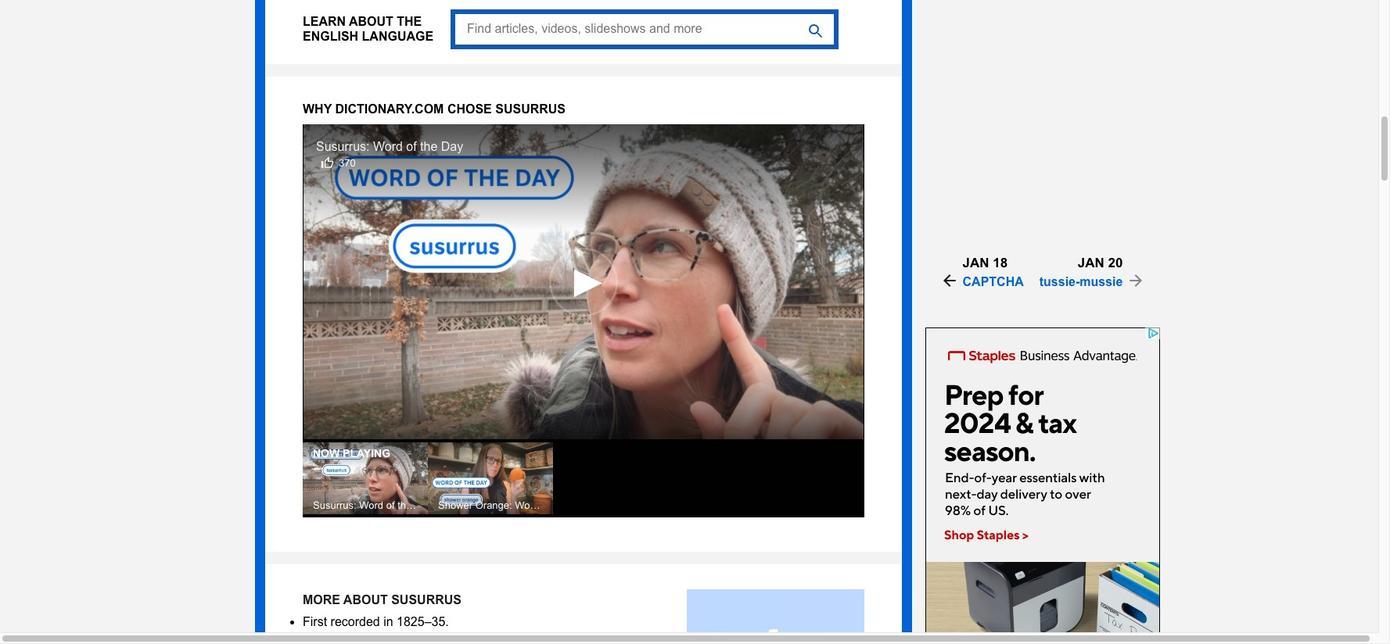 Task type: vqa. For each thing, say whether or not it's contained in the screenshot.
SUSURRUS to the left
yes



Task type: describe. For each thing, give the bounding box(es) containing it.
jan 20 tussie-mussie
[[1039, 256, 1123, 289]]

Find articles, videos, slideshows and more text field
[[451, 9, 839, 49]]

mussie
[[1080, 275, 1123, 289]]

word of the day promo image
[[687, 590, 864, 645]]

370
[[339, 157, 356, 169]]

about for learn
[[349, 15, 393, 28]]

captcha
[[963, 275, 1024, 289]]

jan 18 captcha
[[963, 256, 1024, 289]]

more
[[303, 594, 340, 607]]

1825–35.
[[397, 616, 449, 629]]

recorded
[[331, 616, 380, 629]]

now
[[313, 447, 340, 460]]

day
[[441, 140, 463, 153]]

learn about the english language
[[303, 15, 433, 43]]

in
[[383, 616, 393, 629]]

learn
[[303, 15, 346, 28]]

playing
[[343, 447, 390, 460]]

about for more
[[343, 594, 388, 607]]

of
[[406, 140, 417, 153]]

why dictionary.com chose susurrus
[[303, 102, 566, 116]]

why
[[303, 102, 332, 116]]

susurrus:
[[316, 140, 370, 153]]

jan for jan 20
[[1078, 256, 1104, 271]]

tussie-
[[1039, 275, 1080, 289]]

word
[[373, 140, 403, 153]]

advertisement element
[[925, 328, 1160, 645]]

video player region
[[303, 124, 864, 440]]

0 horizontal spatial susurrus
[[391, 594, 461, 607]]



Task type: locate. For each thing, give the bounding box(es) containing it.
18
[[993, 256, 1008, 271]]

jan
[[963, 256, 989, 271], [1078, 256, 1104, 271]]

chose
[[447, 102, 492, 116]]

0 vertical spatial the
[[397, 15, 422, 28]]

1 vertical spatial the
[[420, 140, 438, 153]]

first recorded in 1825–35.
[[303, 616, 449, 629]]

1 horizontal spatial jan
[[1078, 256, 1104, 271]]

20
[[1108, 256, 1123, 271]]

susurrus up 1825–35.
[[391, 594, 461, 607]]

the
[[397, 15, 422, 28], [420, 140, 438, 153]]

2 jan from the left
[[1078, 256, 1104, 271]]

0 vertical spatial about
[[349, 15, 393, 28]]

1 vertical spatial about
[[343, 594, 388, 607]]

about up first recorded in 1825–35.
[[343, 594, 388, 607]]

the right of
[[420, 140, 438, 153]]

english
[[303, 30, 358, 43]]

now playing
[[313, 447, 390, 460]]

dictionary.com
[[335, 102, 444, 116]]

about up language at the top of the page
[[349, 15, 393, 28]]

1 horizontal spatial susurrus
[[495, 102, 566, 116]]

1 vertical spatial susurrus
[[391, 594, 461, 607]]

susurrus
[[495, 102, 566, 116], [391, 594, 461, 607]]

0 horizontal spatial jan
[[963, 256, 989, 271]]

the up language at the top of the page
[[397, 15, 422, 28]]

about
[[349, 15, 393, 28], [343, 594, 388, 607]]

the inside the learn about the english language
[[397, 15, 422, 28]]

about inside the learn about the english language
[[349, 15, 393, 28]]

the inside video player region
[[420, 140, 438, 153]]

susurrus right 'chose'
[[495, 102, 566, 116]]

more about susurrus
[[303, 594, 461, 607]]

jan up 'mussie'
[[1078, 256, 1104, 271]]

jan for jan 18
[[963, 256, 989, 271]]

0 vertical spatial susurrus
[[495, 102, 566, 116]]

first
[[303, 616, 327, 629]]

language
[[362, 30, 433, 43]]

1 jan from the left
[[963, 256, 989, 271]]

jan left 18
[[963, 256, 989, 271]]

susurrus: word of the day
[[316, 140, 463, 153]]

jan inside jan 18 captcha
[[963, 256, 989, 271]]

jan inside 'jan 20 tussie-mussie'
[[1078, 256, 1104, 271]]

None search field
[[451, 9, 839, 49]]



